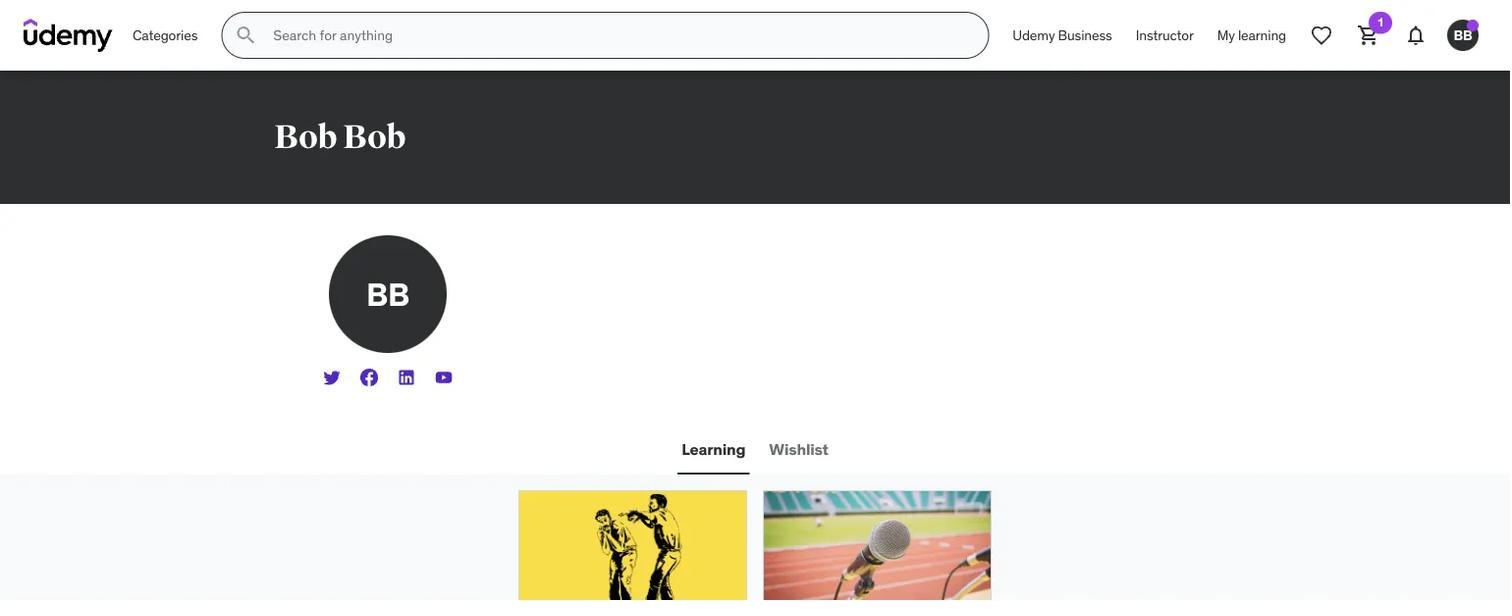 Task type: describe. For each thing, give the bounding box(es) containing it.
udemy business link
[[1001, 12, 1124, 59]]

wishlist
[[769, 439, 829, 459]]

bb link
[[1440, 12, 1487, 59]]

wishlist image
[[1310, 24, 1333, 47]]

learning
[[682, 439, 746, 459]]

you have alerts image
[[1467, 20, 1479, 31]]

shopping cart with 1 item image
[[1357, 24, 1381, 47]]

1
[[1378, 15, 1383, 30]]

udemy business
[[1013, 26, 1112, 44]]

categories
[[133, 26, 198, 44]]

wishlist button
[[765, 426, 833, 473]]

categories button
[[121, 12, 209, 59]]

linkedin image
[[397, 368, 416, 388]]

2 bob from the left
[[343, 117, 406, 158]]

facebook image
[[359, 368, 379, 388]]

my learning link
[[1206, 12, 1298, 59]]

youtube image
[[434, 368, 454, 388]]

1 horizontal spatial bb
[[1454, 26, 1472, 44]]

learning
[[1238, 26, 1286, 44]]

twitter image
[[322, 368, 342, 388]]

submit search image
[[234, 24, 258, 47]]



Task type: vqa. For each thing, say whether or not it's contained in the screenshot.
"Notifications" Image
yes



Task type: locate. For each thing, give the bounding box(es) containing it.
learning button
[[678, 426, 750, 473]]

bob
[[274, 117, 337, 158], [343, 117, 406, 158]]

0 horizontal spatial bb
[[366, 275, 410, 314]]

1 bob from the left
[[274, 117, 337, 158]]

instructor
[[1136, 26, 1194, 44]]

bob bob
[[274, 117, 406, 158]]

my
[[1217, 26, 1235, 44]]

1 link
[[1345, 12, 1392, 59]]

1 vertical spatial bb
[[366, 275, 410, 314]]

udemy
[[1013, 26, 1055, 44]]

0 horizontal spatial bob
[[274, 117, 337, 158]]

udemy image
[[24, 19, 113, 52]]

instructor link
[[1124, 12, 1206, 59]]

1 horizontal spatial bob
[[343, 117, 406, 158]]

my learning
[[1217, 26, 1286, 44]]

0 vertical spatial bb
[[1454, 26, 1472, 44]]

notifications image
[[1404, 24, 1428, 47]]

bb right notifications 'image'
[[1454, 26, 1472, 44]]

bb
[[1454, 26, 1472, 44], [366, 275, 410, 314]]

Search for anything text field
[[269, 19, 965, 52]]

bb up facebook image
[[366, 275, 410, 314]]

business
[[1058, 26, 1112, 44]]



